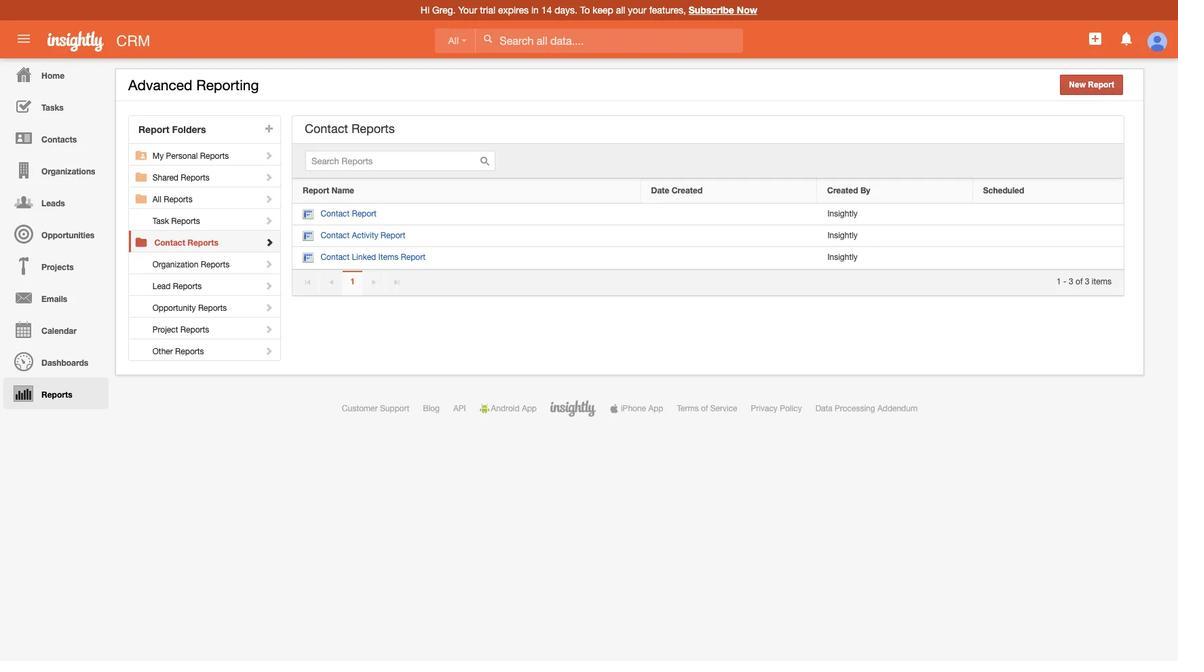 Task type: vqa. For each thing, say whether or not it's contained in the screenshot.
plus image
yes



Task type: locate. For each thing, give the bounding box(es) containing it.
8 chevron right image from the top
[[264, 346, 274, 356]]

privacy policy link
[[751, 404, 802, 414]]

date created link
[[652, 185, 807, 196]]

reports right task
[[171, 217, 200, 226]]

1 insightly cell from the top
[[818, 204, 974, 226]]

1 down contact linked items report link
[[351, 276, 355, 287]]

new report link
[[1061, 75, 1124, 95]]

3 insightly cell from the top
[[818, 247, 974, 269]]

lead
[[153, 282, 171, 291]]

0 horizontal spatial of
[[702, 404, 709, 414]]

chevron right image inside task reports link
[[264, 216, 274, 225]]

subscribe
[[689, 4, 735, 16]]

reports down "opportunity reports"
[[181, 325, 209, 335]]

service
[[711, 404, 738, 414]]

insightly cell
[[818, 204, 974, 226], [818, 226, 974, 247], [818, 247, 974, 269]]

1 vertical spatial chevron right image
[[265, 238, 274, 247]]

1 vertical spatial all
[[153, 195, 162, 204]]

0 vertical spatial all
[[449, 35, 459, 46]]

support
[[380, 404, 410, 414]]

0 horizontal spatial 3
[[1070, 277, 1074, 286]]

0 horizontal spatial app
[[522, 404, 537, 414]]

created right date
[[672, 185, 703, 196]]

all for all reports
[[153, 195, 162, 204]]

2 insightly cell from the top
[[818, 226, 974, 247]]

grid containing report name
[[293, 179, 1125, 269]]

row group
[[293, 204, 1125, 269]]

2 chevron right image from the top
[[264, 172, 274, 182]]

projects link
[[3, 250, 109, 282]]

api
[[454, 404, 466, 414]]

0 horizontal spatial contact reports
[[154, 238, 219, 248]]

organizations
[[41, 166, 95, 177]]

3 row from the top
[[293, 226, 1125, 247]]

3
[[1070, 277, 1074, 286], [1086, 277, 1090, 286]]

chevron right image for project reports
[[264, 325, 274, 334]]

chevron right image
[[264, 216, 274, 225], [265, 238, 274, 247]]

reports up organization reports link
[[188, 238, 219, 248]]

2 insightly from the top
[[828, 231, 858, 241]]

of
[[1076, 277, 1084, 286], [702, 404, 709, 414]]

chevron right image
[[264, 151, 274, 160], [264, 172, 274, 182], [264, 194, 274, 204], [264, 259, 274, 269], [264, 281, 274, 291], [264, 303, 274, 312], [264, 325, 274, 334], [264, 346, 274, 356]]

2 created from the left
[[828, 185, 859, 196]]

1 horizontal spatial app
[[649, 404, 664, 414]]

calendar
[[41, 326, 77, 336]]

tasks
[[41, 103, 64, 113]]

1 for 1 - 3 of 3 items
[[1057, 277, 1062, 286]]

1 horizontal spatial created
[[828, 185, 859, 196]]

lead reports
[[153, 282, 202, 291]]

white image
[[484, 34, 493, 43]]

3 left items
[[1086, 277, 1090, 286]]

opportunity reports
[[153, 304, 227, 313]]

contact for contact linked items report link
[[321, 253, 350, 262]]

reports up task reports
[[164, 195, 193, 204]]

chevron right image for lead reports
[[264, 281, 274, 291]]

chevron right image for task reports
[[264, 216, 274, 225]]

1 1 from the left
[[351, 276, 355, 287]]

1
[[351, 276, 355, 287], [1057, 277, 1062, 286]]

all up task
[[153, 195, 162, 204]]

now
[[737, 4, 758, 16]]

all reports
[[153, 195, 193, 204]]

contact reports up search reports text box
[[305, 122, 395, 136]]

navigation
[[0, 58, 109, 410]]

scheduled link
[[984, 185, 1114, 196]]

all
[[449, 35, 459, 46], [153, 195, 162, 204]]

created left by
[[828, 185, 859, 196]]

reports up lead reports link at the top of the page
[[201, 260, 230, 270]]

of right terms at the bottom right
[[702, 404, 709, 414]]

iphone app
[[621, 404, 664, 414]]

report name
[[303, 185, 354, 196]]

opportunity
[[153, 304, 196, 313]]

all down greg.
[[449, 35, 459, 46]]

report right new
[[1089, 80, 1115, 90]]

contact down report name
[[321, 209, 350, 219]]

items
[[1093, 277, 1112, 286]]

2 chevron right image from the top
[[265, 238, 274, 247]]

reporting
[[197, 77, 259, 93]]

0 vertical spatial insightly
[[828, 209, 858, 219]]

android app
[[491, 404, 537, 414]]

created
[[672, 185, 703, 196], [828, 185, 859, 196]]

reports for lead reports link at the top of the page
[[173, 282, 202, 291]]

2 row from the top
[[293, 204, 1125, 226]]

chevron right image for other reports
[[264, 346, 274, 356]]

row containing contact linked items report
[[293, 247, 1125, 269]]

features,
[[650, 5, 687, 16]]

opportunities
[[41, 230, 95, 240]]

contact linked items report
[[321, 253, 426, 262]]

2 1 from the left
[[1057, 277, 1062, 286]]

grid
[[293, 179, 1125, 269]]

reports down dashboards
[[41, 390, 72, 400]]

chevron right image inside opportunity reports link
[[264, 303, 274, 312]]

chevron right image for contact reports
[[265, 238, 274, 247]]

of right -
[[1076, 277, 1084, 286]]

reports for project reports link
[[181, 325, 209, 335]]

contact report
[[321, 209, 377, 219]]

3 insightly from the top
[[828, 253, 858, 262]]

chevron right image inside lead reports link
[[264, 281, 274, 291]]

1 horizontal spatial contact reports
[[305, 122, 395, 136]]

1 horizontal spatial all
[[449, 35, 459, 46]]

1 row from the top
[[293, 179, 1125, 204]]

contact reports link
[[154, 231, 275, 248]]

app for android app
[[522, 404, 537, 414]]

report inside 'link'
[[1089, 80, 1115, 90]]

reports down 'my personal reports'
[[181, 173, 210, 183]]

date created
[[652, 185, 703, 196]]

3 right -
[[1070, 277, 1074, 286]]

row containing report name
[[293, 179, 1125, 204]]

organization reports link
[[153, 253, 275, 270]]

1 horizontal spatial of
[[1076, 277, 1084, 286]]

0 horizontal spatial created
[[672, 185, 703, 196]]

report
[[1089, 80, 1115, 90], [139, 124, 170, 135], [303, 185, 329, 196], [352, 209, 377, 219], [381, 231, 406, 241], [401, 253, 426, 262]]

chevron right image inside organization reports link
[[264, 259, 274, 269]]

insightly cell for items
[[818, 247, 974, 269]]

all for all
[[449, 35, 459, 46]]

hi
[[421, 5, 430, 16]]

new
[[1070, 80, 1087, 90]]

all inside all link
[[449, 35, 459, 46]]

1 horizontal spatial 3
[[1086, 277, 1090, 286]]

task reports link
[[153, 209, 275, 226]]

leads link
[[3, 186, 109, 218]]

privacy
[[751, 404, 778, 414]]

reports down project reports
[[175, 347, 204, 357]]

personal
[[166, 151, 198, 161]]

iphone app link
[[610, 404, 664, 414]]

2 vertical spatial insightly
[[828, 253, 858, 262]]

reports up project reports link
[[198, 304, 227, 313]]

2 app from the left
[[649, 404, 664, 414]]

chevron right image inside my personal reports link
[[264, 151, 274, 160]]

1 vertical spatial of
[[702, 404, 709, 414]]

chevron right image for shared reports
[[264, 172, 274, 182]]

contact for 'contact report' link
[[321, 209, 350, 219]]

1 chevron right image from the top
[[264, 216, 274, 225]]

contact linked items report link
[[303, 253, 426, 264]]

advanced reporting
[[128, 77, 259, 93]]

chevron right image up contact reports link
[[264, 216, 274, 225]]

7 chevron right image from the top
[[264, 325, 274, 334]]

contact right plus image
[[305, 122, 348, 136]]

emails
[[41, 294, 67, 304]]

1 chevron right image from the top
[[264, 151, 274, 160]]

trial
[[480, 5, 496, 16]]

1 vertical spatial insightly
[[828, 231, 858, 241]]

0 vertical spatial contact reports
[[305, 122, 395, 136]]

app right iphone
[[649, 404, 664, 414]]

organization reports
[[153, 260, 230, 270]]

1 3 from the left
[[1070, 277, 1074, 286]]

notifications image
[[1119, 31, 1135, 47]]

0 vertical spatial chevron right image
[[264, 216, 274, 225]]

insightly
[[828, 209, 858, 219], [828, 231, 858, 241], [828, 253, 858, 262]]

1 - 3 of 3 items
[[1057, 277, 1112, 286]]

row containing contact activity report
[[293, 226, 1125, 247]]

customer support link
[[342, 404, 410, 414]]

contact reports up organization reports
[[154, 238, 219, 248]]

created by link
[[828, 185, 963, 196]]

new report
[[1070, 80, 1115, 90]]

cell
[[641, 204, 818, 226], [974, 204, 1125, 226], [641, 226, 818, 247], [974, 226, 1125, 247], [641, 247, 818, 269], [974, 247, 1125, 269]]

in
[[532, 5, 539, 16]]

contact down 'contact report' link
[[321, 231, 350, 241]]

all inside all reports link
[[153, 195, 162, 204]]

navigation containing home
[[0, 58, 109, 410]]

contact down contact activity report link
[[321, 253, 350, 262]]

chevron right image inside contact reports link
[[265, 238, 274, 247]]

keep
[[593, 5, 614, 16]]

report up my
[[139, 124, 170, 135]]

2 3 from the left
[[1086, 277, 1090, 286]]

0 vertical spatial of
[[1076, 277, 1084, 286]]

Search Reports text field
[[306, 151, 496, 171]]

report up items
[[381, 231, 406, 241]]

1 inside button
[[351, 276, 355, 287]]

insightly cell for report
[[818, 226, 974, 247]]

contact activity report link
[[303, 231, 406, 242]]

0 horizontal spatial 1
[[351, 276, 355, 287]]

chevron right image up organization reports link
[[265, 238, 274, 247]]

chevron right image for my personal reports
[[264, 151, 274, 160]]

0 horizontal spatial all
[[153, 195, 162, 204]]

4 row from the top
[[293, 247, 1125, 269]]

android app link
[[480, 404, 537, 414]]

reports for all reports link
[[164, 195, 193, 204]]

contact for contact activity report link
[[321, 231, 350, 241]]

4 chevron right image from the top
[[264, 259, 274, 269]]

-
[[1064, 277, 1067, 286]]

1 left -
[[1057, 277, 1062, 286]]

all reports link
[[153, 187, 275, 204]]

1 horizontal spatial 1
[[1057, 277, 1062, 286]]

5 chevron right image from the top
[[264, 281, 274, 291]]

my
[[153, 151, 164, 161]]

contacts link
[[3, 122, 109, 154]]

3 chevron right image from the top
[[264, 194, 274, 204]]

reports link
[[3, 378, 109, 410]]

app right android
[[522, 404, 537, 414]]

row
[[293, 179, 1125, 204], [293, 204, 1125, 226], [293, 226, 1125, 247], [293, 247, 1125, 269]]

emails link
[[3, 282, 109, 314]]

advanced
[[128, 77, 193, 93]]

reports for other reports link
[[175, 347, 204, 357]]

expires
[[498, 5, 529, 16]]

1 insightly from the top
[[828, 209, 858, 219]]

calendar link
[[3, 314, 109, 346]]

chevron right image inside other reports link
[[264, 346, 274, 356]]

projects
[[41, 262, 74, 272]]

contact activity report
[[321, 231, 406, 241]]

1 app from the left
[[522, 404, 537, 414]]

chevron right image inside all reports link
[[264, 194, 274, 204]]

reports for contact reports link
[[188, 238, 219, 248]]

chevron right image inside project reports link
[[264, 325, 274, 334]]

6 chevron right image from the top
[[264, 303, 274, 312]]

chevron right image inside shared reports link
[[264, 172, 274, 182]]

scheduled
[[984, 185, 1025, 196]]

reports up "opportunity reports"
[[173, 282, 202, 291]]



Task type: describe. For each thing, give the bounding box(es) containing it.
terms of service link
[[677, 404, 738, 414]]

crm
[[116, 33, 150, 50]]

greg.
[[433, 5, 456, 16]]

customer support
[[342, 404, 410, 414]]

organizations link
[[3, 154, 109, 186]]

project reports
[[153, 325, 209, 335]]

contact report link
[[303, 209, 377, 220]]

reports up shared reports link
[[200, 151, 229, 161]]

other
[[153, 347, 173, 357]]

report up activity
[[352, 209, 377, 219]]

to
[[580, 5, 590, 16]]

Search all data.... text field
[[476, 28, 744, 53]]

task reports
[[153, 217, 200, 226]]

row containing contact report
[[293, 204, 1125, 226]]

task
[[153, 217, 169, 226]]

created by
[[828, 185, 871, 196]]

processing
[[835, 404, 876, 414]]

home
[[41, 71, 65, 81]]

other reports
[[153, 347, 204, 357]]

shared
[[153, 173, 179, 183]]

1 created from the left
[[672, 185, 703, 196]]

my personal reports
[[153, 151, 229, 161]]

reports for shared reports link
[[181, 173, 210, 183]]

days.
[[555, 5, 578, 16]]

home link
[[3, 58, 109, 90]]

shared reports
[[153, 173, 210, 183]]

all
[[616, 5, 626, 16]]

insightly for items
[[828, 253, 858, 262]]

items
[[379, 253, 399, 262]]

name
[[332, 185, 354, 196]]

your
[[628, 5, 647, 16]]

report folders
[[139, 124, 206, 135]]

report right items
[[401, 253, 426, 262]]

opportunities link
[[3, 218, 109, 250]]

reports up search reports text box
[[352, 122, 395, 136]]

my personal reports link
[[153, 144, 275, 161]]

chevron right image for all reports
[[264, 194, 274, 204]]

dashboards
[[41, 358, 88, 368]]

project
[[153, 325, 178, 335]]

shared reports link
[[153, 166, 275, 183]]

14
[[542, 5, 552, 16]]

project reports link
[[153, 318, 275, 335]]

date
[[652, 185, 670, 196]]

lead reports link
[[153, 274, 275, 291]]

1 button
[[343, 271, 363, 296]]

terms of service
[[677, 404, 738, 414]]

plus image
[[265, 124, 274, 133]]

leads
[[41, 198, 65, 208]]

other reports link
[[153, 340, 275, 357]]

all link
[[435, 28, 476, 53]]

tasks link
[[3, 90, 109, 122]]

reports for opportunity reports link at the top
[[198, 304, 227, 313]]

insightly for report
[[828, 231, 858, 241]]

chevron right image for opportunity reports
[[264, 303, 274, 312]]

hi greg. your trial expires in 14 days. to keep all your features, subscribe now
[[421, 4, 758, 16]]

report left the name
[[303, 185, 329, 196]]

contacts
[[41, 134, 77, 145]]

organization
[[153, 260, 199, 270]]

row group containing contact report
[[293, 204, 1125, 269]]

api link
[[454, 404, 466, 414]]

1 for 1
[[351, 276, 355, 287]]

contact down task reports
[[154, 238, 185, 248]]

linked
[[352, 253, 376, 262]]

activity
[[352, 231, 379, 241]]

android
[[491, 404, 520, 414]]

chevron right image for organization reports
[[264, 259, 274, 269]]

blog link
[[423, 404, 440, 414]]

your
[[459, 5, 478, 16]]

reports for task reports link
[[171, 217, 200, 226]]

customer
[[342, 404, 378, 414]]

dashboards link
[[3, 346, 109, 378]]

privacy policy
[[751, 404, 802, 414]]

1 vertical spatial contact reports
[[154, 238, 219, 248]]

opportunity reports link
[[153, 296, 275, 313]]

data processing addendum
[[816, 404, 918, 414]]

blog
[[423, 404, 440, 414]]

terms
[[677, 404, 699, 414]]

subscribe now link
[[689, 4, 758, 16]]

by
[[861, 185, 871, 196]]

app for iphone app
[[649, 404, 664, 414]]

reports for organization reports link
[[201, 260, 230, 270]]

addendum
[[878, 404, 918, 414]]



